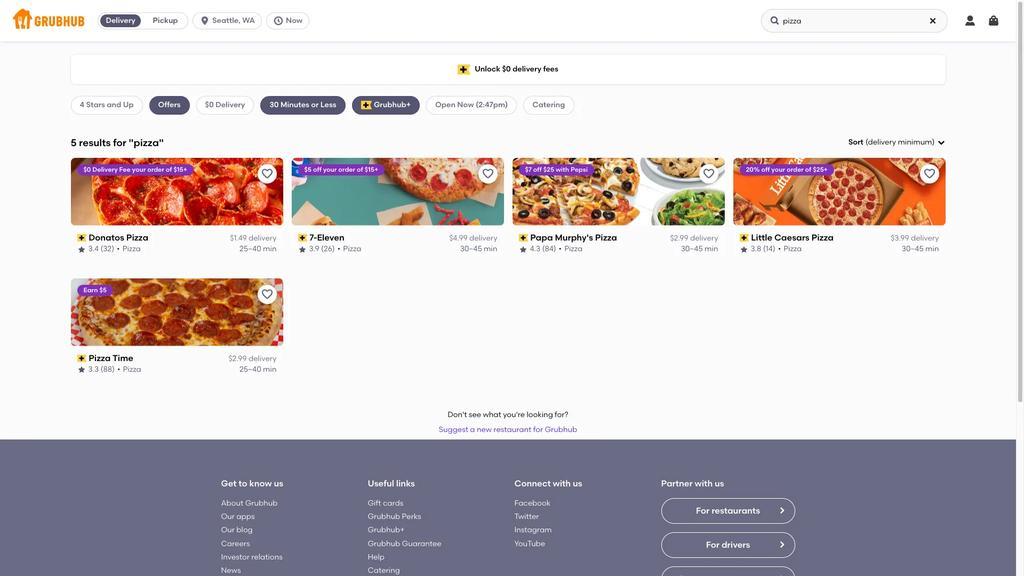 Task type: describe. For each thing, give the bounding box(es) containing it.
now button
[[266, 12, 314, 29]]

offers
[[158, 100, 181, 110]]

$25
[[543, 166, 554, 173]]

pizza right donatos
[[126, 232, 148, 243]]

order for 7-eleven
[[338, 166, 355, 173]]

drivers
[[722, 540, 750, 550]]

(2:47pm)
[[476, 100, 508, 110]]

sort
[[848, 138, 863, 147]]

grubhub perks link
[[368, 512, 421, 521]]

• pizza for murphy's
[[559, 244, 583, 254]]

your for 7-
[[323, 166, 337, 173]]

news link
[[221, 566, 241, 575]]

$0 delivery fee your order of $15+
[[83, 166, 187, 173]]

gift cards link
[[368, 499, 403, 508]]

• pizza for time
[[117, 365, 141, 374]]

see
[[469, 410, 481, 419]]

delivery for $0 delivery
[[216, 100, 245, 110]]

$2.99 delivery for pizza time
[[229, 354, 277, 363]]

time
[[113, 353, 133, 363]]

30 minutes or less
[[270, 100, 336, 110]]

our apps link
[[221, 512, 255, 521]]

about
[[221, 499, 243, 508]]

main navigation navigation
[[0, 0, 1016, 42]]

delivery for donatos pizza
[[249, 234, 277, 243]]

earn $5
[[83, 286, 107, 294]]

get to know us
[[221, 479, 283, 489]]

of for 7-eleven
[[357, 166, 363, 173]]

right image
[[777, 506, 786, 515]]

2 right image from the top
[[777, 574, 786, 576]]

min for little caesars pizza
[[925, 244, 939, 254]]

up
[[123, 100, 134, 110]]

with for connect
[[553, 479, 571, 489]]

25–40 for donatos pizza
[[239, 244, 261, 254]]

(26)
[[321, 244, 335, 254]]

pizza right (26)
[[343, 244, 361, 254]]

delivery for papa murphy's pizza
[[690, 234, 718, 243]]

star icon image for little caesars pizza
[[740, 245, 748, 254]]

20%
[[746, 166, 760, 173]]

twitter
[[514, 512, 539, 521]]

30–45 min for papa murphy's pizza
[[681, 244, 718, 254]]

pizza down donatos pizza
[[122, 244, 141, 254]]

donatos pizza logo image
[[71, 158, 283, 226]]

save this restaurant button for little caesars pizza
[[920, 164, 939, 183]]

pizza time
[[89, 353, 133, 363]]

open now (2:47pm)
[[435, 100, 508, 110]]

min for papa murphy's pizza
[[705, 244, 718, 254]]

svg image inside field
[[937, 138, 945, 147]]

(14)
[[763, 244, 775, 254]]

save this restaurant button for papa murphy's pizza
[[699, 164, 718, 183]]

$2.99 for papa murphy's pizza
[[670, 234, 688, 243]]

delivery for 7-eleven
[[469, 234, 497, 243]]

donatos pizza
[[89, 232, 148, 243]]

us for connect with us
[[573, 479, 582, 489]]

minutes
[[281, 100, 309, 110]]

• for caesars
[[778, 244, 781, 254]]

3.4 (32)
[[88, 244, 114, 254]]

sort ( delivery minimum )
[[848, 138, 935, 147]]

results
[[79, 136, 111, 149]]

30–45 min for 7-eleven
[[460, 244, 497, 254]]

2 $15+ from the left
[[365, 166, 378, 173]]

delivery for little caesars pizza
[[911, 234, 939, 243]]

for inside button
[[533, 425, 543, 434]]

30–45 for little caesars pizza
[[902, 244, 924, 254]]

$4.99 delivery
[[449, 234, 497, 243]]

pizza down time at the bottom of page
[[123, 365, 141, 374]]

donatos
[[89, 232, 124, 243]]

grubhub down grubhub+ link
[[368, 539, 400, 548]]

save this restaurant image for 7-eleven
[[481, 167, 494, 180]]

25–40 min for donatos pizza
[[239, 244, 277, 254]]

4.3
[[530, 244, 540, 254]]

restaurant
[[494, 425, 531, 434]]

catering inside gift cards grubhub perks grubhub+ grubhub guarantee help catering
[[368, 566, 400, 575]]

looking
[[527, 410, 553, 419]]

• pizza for pizza
[[117, 244, 141, 254]]

)
[[932, 138, 935, 147]]

facebook twitter instagram youtube
[[514, 499, 552, 548]]

$0 for $0 delivery
[[205, 100, 214, 110]]

7-eleven
[[309, 232, 344, 243]]

facebook
[[514, 499, 551, 508]]

fees
[[543, 64, 558, 74]]

useful
[[368, 479, 394, 489]]

grubhub plus flag logo image for grubhub+
[[361, 101, 372, 110]]

off for 7-
[[313, 166, 322, 173]]

little caesars pizza
[[751, 232, 834, 243]]

right image inside for drivers link
[[777, 540, 786, 549]]

5 results for "pizza" main content
[[0, 42, 1016, 576]]

$0 delivery
[[205, 100, 245, 110]]

1 $15+ from the left
[[174, 166, 187, 173]]

2 our from the top
[[221, 526, 235, 535]]

connect with us
[[514, 479, 582, 489]]

Search for food, convenience, alcohol... search field
[[761, 9, 948, 33]]

partner with us
[[661, 479, 724, 489]]

$7
[[525, 166, 532, 173]]

youtube
[[514, 539, 545, 548]]

$2.99 delivery for papa murphy's pizza
[[670, 234, 718, 243]]

us for partner with us
[[715, 479, 724, 489]]

$25+
[[813, 166, 828, 173]]

little caesars pizza logo image
[[733, 158, 945, 226]]

"pizza"
[[129, 136, 164, 149]]

open
[[435, 100, 455, 110]]

3.4
[[88, 244, 99, 254]]

order for little caesars pizza
[[787, 166, 804, 173]]

unlock
[[475, 64, 500, 74]]

useful links
[[368, 479, 415, 489]]

$2.99 for pizza time
[[229, 354, 247, 363]]

careers
[[221, 539, 250, 548]]

• for pizza
[[117, 244, 120, 254]]

7-
[[309, 232, 317, 243]]

less
[[320, 100, 336, 110]]

delivery for $0 delivery fee your order of $15+
[[92, 166, 118, 173]]

$5 off your order of $15+
[[304, 166, 378, 173]]

for restaurants
[[696, 505, 760, 516]]

pizza right murphy's
[[595, 232, 617, 243]]

subscription pass image
[[298, 234, 307, 242]]

0 vertical spatial $0
[[502, 64, 511, 74]]

pizza right the caesars
[[812, 232, 834, 243]]

25–40 min for pizza time
[[239, 365, 277, 374]]

3.9 (26)
[[309, 244, 335, 254]]

20% off your order of $25+
[[746, 166, 828, 173]]

blog
[[236, 526, 253, 535]]

• for eleven
[[338, 244, 340, 254]]

gift
[[368, 499, 381, 508]]

• for murphy's
[[559, 244, 562, 254]]

4.3 (84)
[[530, 244, 556, 254]]

0 horizontal spatial for
[[113, 136, 126, 149]]

grubhub+ link
[[368, 526, 405, 535]]

30–45 for papa murphy's pizza
[[681, 244, 703, 254]]



Task type: vqa. For each thing, say whether or not it's contained in the screenshot.
Facebook
yes



Task type: locate. For each thing, give the bounding box(es) containing it.
3 your from the left
[[771, 166, 785, 173]]

1 vertical spatial $2.99 delivery
[[229, 354, 277, 363]]

guarantee
[[402, 539, 442, 548]]

stars
[[86, 100, 105, 110]]

save this restaurant image for donatos pizza
[[261, 167, 273, 180]]

0 horizontal spatial $5
[[99, 286, 107, 294]]

subscription pass image left donatos
[[77, 234, 86, 242]]

save this restaurant button for pizza time
[[257, 285, 277, 304]]

pickup button
[[143, 12, 188, 29]]

gift cards grubhub perks grubhub+ grubhub guarantee help catering
[[368, 499, 442, 575]]

1 horizontal spatial $15+
[[365, 166, 378, 173]]

2 30–45 min from the left
[[681, 244, 718, 254]]

3.9
[[309, 244, 319, 254]]

1 off from the left
[[313, 166, 322, 173]]

save this restaurant image
[[261, 167, 273, 180], [481, 167, 494, 180], [702, 167, 715, 180], [261, 288, 273, 301]]

for
[[113, 136, 126, 149], [533, 425, 543, 434]]

of for little caesars pizza
[[805, 166, 811, 173]]

pizza time logo image
[[71, 278, 283, 346]]

get
[[221, 479, 237, 489]]

2 vertical spatial delivery
[[92, 166, 118, 173]]

• pizza for eleven
[[338, 244, 361, 254]]

0 horizontal spatial your
[[132, 166, 146, 173]]

save this restaurant button for 7-eleven
[[478, 164, 497, 183]]

little
[[751, 232, 772, 243]]

facebook link
[[514, 499, 551, 508]]

papa murphy's pizza
[[530, 232, 617, 243]]

0 vertical spatial grubhub+
[[374, 100, 411, 110]]

partner
[[661, 479, 693, 489]]

star icon image left 3.4
[[77, 245, 86, 254]]

$1.49 delivery
[[230, 234, 277, 243]]

1 horizontal spatial off
[[533, 166, 542, 173]]

for for for drivers
[[706, 540, 720, 550]]

0 horizontal spatial order
[[147, 166, 164, 173]]

delivery
[[106, 16, 135, 25], [216, 100, 245, 110], [92, 166, 118, 173]]

connect
[[514, 479, 551, 489]]

star icon image left 4.3
[[519, 245, 527, 254]]

1 vertical spatial grubhub+
[[368, 526, 405, 535]]

• pizza down the caesars
[[778, 244, 802, 254]]

delivery left fee
[[92, 166, 118, 173]]

star icon image
[[77, 245, 86, 254], [298, 245, 306, 254], [519, 245, 527, 254], [740, 245, 748, 254], [77, 366, 86, 374]]

min for donatos pizza
[[263, 244, 277, 254]]

2 horizontal spatial 30–45 min
[[902, 244, 939, 254]]

1 vertical spatial $0
[[205, 100, 214, 110]]

2 horizontal spatial of
[[805, 166, 811, 173]]

seattle, wa button
[[193, 12, 266, 29]]

2 us from the left
[[573, 479, 582, 489]]

4 stars and up
[[80, 100, 134, 110]]

for
[[696, 505, 710, 516], [706, 540, 720, 550]]

1 30–45 from the left
[[460, 244, 482, 254]]

30–45 min for little caesars pizza
[[902, 244, 939, 254]]

now
[[286, 16, 303, 25], [457, 100, 474, 110]]

1 horizontal spatial $0
[[205, 100, 214, 110]]

None field
[[848, 137, 945, 148]]

subscription pass image for little caesars pizza
[[740, 234, 749, 242]]

3 off from the left
[[761, 166, 770, 173]]

star icon image down subscription pass icon
[[298, 245, 306, 254]]

pizza down little caesars pizza
[[784, 244, 802, 254]]

3 order from the left
[[787, 166, 804, 173]]

$7 off $25 with pepsi
[[525, 166, 588, 173]]

3.8
[[751, 244, 761, 254]]

25–40 for pizza time
[[239, 365, 261, 374]]

delivery left pickup
[[106, 16, 135, 25]]

1 vertical spatial for
[[706, 540, 720, 550]]

subscription pass image left pizza time at the bottom of page
[[77, 355, 86, 362]]

investor relations link
[[221, 553, 283, 562]]

1 horizontal spatial catering
[[532, 100, 565, 110]]

grubhub down for?
[[545, 425, 577, 434]]

subscription pass image left "little"
[[740, 234, 749, 242]]

with for partner
[[695, 479, 713, 489]]

• right "(88)"
[[117, 365, 120, 374]]

and
[[107, 100, 121, 110]]

save this restaurant image for pizza time
[[261, 288, 273, 301]]

save this restaurant image
[[923, 167, 936, 180]]

grubhub plus flag logo image right less
[[361, 101, 372, 110]]

0 vertical spatial $5
[[304, 166, 312, 173]]

2 off from the left
[[533, 166, 542, 173]]

grubhub inside about grubhub our apps our blog careers investor relations news
[[245, 499, 278, 508]]

1 horizontal spatial order
[[338, 166, 355, 173]]

2 horizontal spatial off
[[761, 166, 770, 173]]

1 of from the left
[[166, 166, 172, 173]]

fee
[[119, 166, 131, 173]]

1 vertical spatial now
[[457, 100, 474, 110]]

• right (26)
[[338, 244, 340, 254]]

1 vertical spatial $5
[[99, 286, 107, 294]]

us right connect
[[573, 479, 582, 489]]

30
[[270, 100, 279, 110]]

2 horizontal spatial us
[[715, 479, 724, 489]]

0 horizontal spatial $2.99 delivery
[[229, 354, 277, 363]]

subscription pass image for donatos pizza
[[77, 234, 86, 242]]

svg image inside seattle, wa button
[[200, 15, 210, 26]]

1 horizontal spatial $2.99 delivery
[[670, 234, 718, 243]]

delivery
[[513, 64, 541, 74], [868, 138, 896, 147], [249, 234, 277, 243], [469, 234, 497, 243], [690, 234, 718, 243], [911, 234, 939, 243], [249, 354, 277, 363]]

catering down fees
[[532, 100, 565, 110]]

for for for restaurants
[[696, 505, 710, 516]]

help link
[[368, 553, 385, 562]]

1 vertical spatial for
[[533, 425, 543, 434]]

with
[[556, 166, 569, 173], [553, 479, 571, 489], [695, 479, 713, 489]]

5 results for "pizza"
[[71, 136, 164, 149]]

0 vertical spatial right image
[[777, 540, 786, 549]]

grubhub down know
[[245, 499, 278, 508]]

$5
[[304, 166, 312, 173], [99, 286, 107, 294]]

cards
[[383, 499, 403, 508]]

grubhub+
[[374, 100, 411, 110], [368, 526, 405, 535]]

$0 for $0 delivery fee your order of $15+
[[83, 166, 91, 173]]

grubhub plus flag logo image for unlock $0 delivery fees
[[458, 64, 471, 74]]

right image
[[777, 540, 786, 549], [777, 574, 786, 576]]

us right know
[[274, 479, 283, 489]]

pizza down papa murphy's pizza
[[564, 244, 583, 254]]

0 horizontal spatial $0
[[83, 166, 91, 173]]

catering link
[[368, 566, 400, 575]]

delivery inside button
[[106, 16, 135, 25]]

for down partner with us
[[696, 505, 710, 516]]

min for pizza time
[[263, 365, 277, 374]]

subscription pass image for papa murphy's pizza
[[519, 234, 528, 242]]

• pizza right (26)
[[338, 244, 361, 254]]

now inside button
[[286, 16, 303, 25]]

5
[[71, 136, 77, 149]]

unlock $0 delivery fees
[[475, 64, 558, 74]]

for drivers
[[706, 540, 750, 550]]

1 horizontal spatial grubhub plus flag logo image
[[458, 64, 471, 74]]

$15+
[[174, 166, 187, 173], [365, 166, 378, 173]]

investor
[[221, 553, 250, 562]]

star icon image left 3.8
[[740, 245, 748, 254]]

star icon image left 3.3
[[77, 366, 86, 374]]

• right "(14)"
[[778, 244, 781, 254]]

grubhub plus flag logo image left the unlock
[[458, 64, 471, 74]]

1 horizontal spatial $2.99
[[670, 234, 688, 243]]

3 of from the left
[[805, 166, 811, 173]]

star icon image for papa murphy's pizza
[[519, 245, 527, 254]]

30–45 for 7-eleven
[[460, 244, 482, 254]]

with right partner
[[695, 479, 713, 489]]

papa
[[530, 232, 553, 243]]

$0
[[502, 64, 511, 74], [205, 100, 214, 110], [83, 166, 91, 173]]

1 vertical spatial delivery
[[216, 100, 245, 110]]

suggest a new restaurant for grubhub button
[[434, 420, 582, 440]]

subscription pass image left 'papa'
[[519, 234, 528, 242]]

your
[[132, 166, 146, 173], [323, 166, 337, 173], [771, 166, 785, 173]]

off
[[313, 166, 322, 173], [533, 166, 542, 173], [761, 166, 770, 173]]

none field containing sort
[[848, 137, 945, 148]]

• right "(84)"
[[559, 244, 562, 254]]

min for 7-eleven
[[484, 244, 497, 254]]

suggest
[[439, 425, 468, 434]]

2 25–40 from the top
[[239, 365, 261, 374]]

1 horizontal spatial now
[[457, 100, 474, 110]]

• pizza
[[117, 244, 141, 254], [338, 244, 361, 254], [559, 244, 583, 254], [778, 244, 802, 254], [117, 365, 141, 374]]

catering down help link
[[368, 566, 400, 575]]

• pizza down papa murphy's pizza
[[559, 244, 583, 254]]

1 vertical spatial right image
[[777, 574, 786, 576]]

caesars
[[774, 232, 809, 243]]

grubhub inside button
[[545, 425, 577, 434]]

• pizza down time at the bottom of page
[[117, 365, 141, 374]]

1 horizontal spatial 30–45 min
[[681, 244, 718, 254]]

papa murphy's pizza logo image
[[512, 158, 725, 226]]

3 us from the left
[[715, 479, 724, 489]]

save this restaurant button for donatos pizza
[[257, 164, 277, 183]]

suggest a new restaurant for grubhub
[[439, 425, 577, 434]]

youtube link
[[514, 539, 545, 548]]

us up for restaurants
[[715, 479, 724, 489]]

0 vertical spatial grubhub plus flag logo image
[[458, 64, 471, 74]]

3 30–45 min from the left
[[902, 244, 939, 254]]

1 your from the left
[[132, 166, 146, 173]]

pizza up 3.3 (88)
[[89, 353, 111, 363]]

delivery left the 30
[[216, 100, 245, 110]]

• pizza down donatos pizza
[[117, 244, 141, 254]]

1 our from the top
[[221, 512, 235, 521]]

grubhub+ down grubhub perks link
[[368, 526, 405, 535]]

2 25–40 min from the top
[[239, 365, 277, 374]]

grubhub+ left open
[[374, 100, 411, 110]]

0 vertical spatial now
[[286, 16, 303, 25]]

our up careers
[[221, 526, 235, 535]]

star icon image for pizza time
[[77, 366, 86, 374]]

$3.99
[[891, 234, 909, 243]]

1 horizontal spatial 30–45
[[681, 244, 703, 254]]

now right wa
[[286, 16, 303, 25]]

$0 right offers
[[205, 100, 214, 110]]

• right (32)
[[117, 244, 120, 254]]

2 horizontal spatial 30–45
[[902, 244, 924, 254]]

off for papa
[[533, 166, 542, 173]]

with right $25
[[556, 166, 569, 173]]

0 horizontal spatial $2.99
[[229, 354, 247, 363]]

1 25–40 from the top
[[239, 244, 261, 254]]

2 horizontal spatial order
[[787, 166, 804, 173]]

0 horizontal spatial $15+
[[174, 166, 187, 173]]

grubhub plus flag logo image
[[458, 64, 471, 74], [361, 101, 372, 110]]

$0 down results
[[83, 166, 91, 173]]

1 vertical spatial grubhub plus flag logo image
[[361, 101, 372, 110]]

twitter link
[[514, 512, 539, 521]]

or
[[311, 100, 319, 110]]

3.3 (88)
[[88, 365, 115, 374]]

what
[[483, 410, 501, 419]]

for right results
[[113, 136, 126, 149]]

star icon image for 7-eleven
[[298, 245, 306, 254]]

0 horizontal spatial catering
[[368, 566, 400, 575]]

svg image
[[987, 14, 1000, 27], [929, 17, 937, 25], [937, 138, 945, 147]]

0 horizontal spatial us
[[274, 479, 283, 489]]

pizza
[[126, 232, 148, 243], [595, 232, 617, 243], [812, 232, 834, 243], [122, 244, 141, 254], [343, 244, 361, 254], [564, 244, 583, 254], [784, 244, 802, 254], [89, 353, 111, 363], [123, 365, 141, 374]]

3 30–45 from the left
[[902, 244, 924, 254]]

0 horizontal spatial grubhub plus flag logo image
[[361, 101, 372, 110]]

1 right image from the top
[[777, 540, 786, 549]]

2 30–45 from the left
[[681, 244, 703, 254]]

• pizza for caesars
[[778, 244, 802, 254]]

don't
[[448, 410, 467, 419]]

0 horizontal spatial of
[[166, 166, 172, 173]]

25–40
[[239, 244, 261, 254], [239, 365, 261, 374]]

a
[[470, 425, 475, 434]]

1 horizontal spatial $5
[[304, 166, 312, 173]]

our down about
[[221, 512, 235, 521]]

0 vertical spatial delivery
[[106, 16, 135, 25]]

1 30–45 min from the left
[[460, 244, 497, 254]]

svg image
[[964, 14, 977, 27], [200, 15, 210, 26], [273, 15, 284, 26], [770, 15, 780, 26]]

off for little
[[761, 166, 770, 173]]

2 order from the left
[[338, 166, 355, 173]]

grubhub down gift cards link at left
[[368, 512, 400, 521]]

1 horizontal spatial for
[[533, 425, 543, 434]]

2 of from the left
[[357, 166, 363, 173]]

grubhub+ inside gift cards grubhub perks grubhub+ grubhub guarantee help catering
[[368, 526, 405, 535]]

$2.99
[[670, 234, 688, 243], [229, 354, 247, 363]]

careers link
[[221, 539, 250, 548]]

our blog link
[[221, 526, 253, 535]]

svg image inside now button
[[273, 15, 284, 26]]

your for little
[[771, 166, 785, 173]]

eleven
[[317, 232, 344, 243]]

30–45
[[460, 244, 482, 254], [681, 244, 703, 254], [902, 244, 924, 254]]

perks
[[402, 512, 421, 521]]

now inside 5 results for "pizza" 'main content'
[[457, 100, 474, 110]]

7-eleven logo image
[[291, 158, 504, 226]]

0 vertical spatial our
[[221, 512, 235, 521]]

pickup
[[153, 16, 178, 25]]

with right connect
[[553, 479, 571, 489]]

2 horizontal spatial $0
[[502, 64, 511, 74]]

subscription pass image
[[77, 234, 86, 242], [519, 234, 528, 242], [740, 234, 749, 242], [77, 355, 86, 362]]

0 vertical spatial $2.99 delivery
[[670, 234, 718, 243]]

0 vertical spatial catering
[[532, 100, 565, 110]]

0 vertical spatial 25–40
[[239, 244, 261, 254]]

• for time
[[117, 365, 120, 374]]

for down looking
[[533, 425, 543, 434]]

star icon image for donatos pizza
[[77, 245, 86, 254]]

30–45 min
[[460, 244, 497, 254], [681, 244, 718, 254], [902, 244, 939, 254]]

4
[[80, 100, 84, 110]]

2 horizontal spatial your
[[771, 166, 785, 173]]

apps
[[236, 512, 255, 521]]

0 vertical spatial for
[[113, 136, 126, 149]]

$0 right the unlock
[[502, 64, 511, 74]]

(
[[866, 138, 868, 147]]

delivery inside field
[[868, 138, 896, 147]]

0 vertical spatial 25–40 min
[[239, 244, 277, 254]]

none field inside 5 results for "pizza" 'main content'
[[848, 137, 945, 148]]

1 horizontal spatial of
[[357, 166, 363, 173]]

now right open
[[457, 100, 474, 110]]

0 horizontal spatial 30–45
[[460, 244, 482, 254]]

0 vertical spatial for
[[696, 505, 710, 516]]

for left drivers at the right bottom
[[706, 540, 720, 550]]

1 order from the left
[[147, 166, 164, 173]]

for restaurants link
[[661, 498, 795, 524]]

2 vertical spatial $0
[[83, 166, 91, 173]]

1 vertical spatial catering
[[368, 566, 400, 575]]

1 vertical spatial $2.99
[[229, 354, 247, 363]]

$1.49
[[230, 234, 247, 243]]

seattle, wa
[[212, 16, 255, 25]]

about grubhub link
[[221, 499, 278, 508]]

1 horizontal spatial your
[[323, 166, 337, 173]]

1 us from the left
[[274, 479, 283, 489]]

0 vertical spatial $2.99
[[670, 234, 688, 243]]

delivery for pizza time
[[249, 354, 277, 363]]

1 horizontal spatial us
[[573, 479, 582, 489]]

1 vertical spatial 25–40 min
[[239, 365, 277, 374]]

save this restaurant image for papa murphy's pizza
[[702, 167, 715, 180]]

0 horizontal spatial now
[[286, 16, 303, 25]]

help
[[368, 553, 385, 562]]

wa
[[242, 16, 255, 25]]

subscription pass image for pizza time
[[77, 355, 86, 362]]

2 your from the left
[[323, 166, 337, 173]]

1 25–40 min from the top
[[239, 244, 277, 254]]

grubhub guarantee link
[[368, 539, 442, 548]]

instagram
[[514, 526, 552, 535]]

1 vertical spatial our
[[221, 526, 235, 535]]

0 horizontal spatial 30–45 min
[[460, 244, 497, 254]]

1 vertical spatial 25–40
[[239, 365, 261, 374]]

(88)
[[101, 365, 115, 374]]

0 horizontal spatial off
[[313, 166, 322, 173]]



